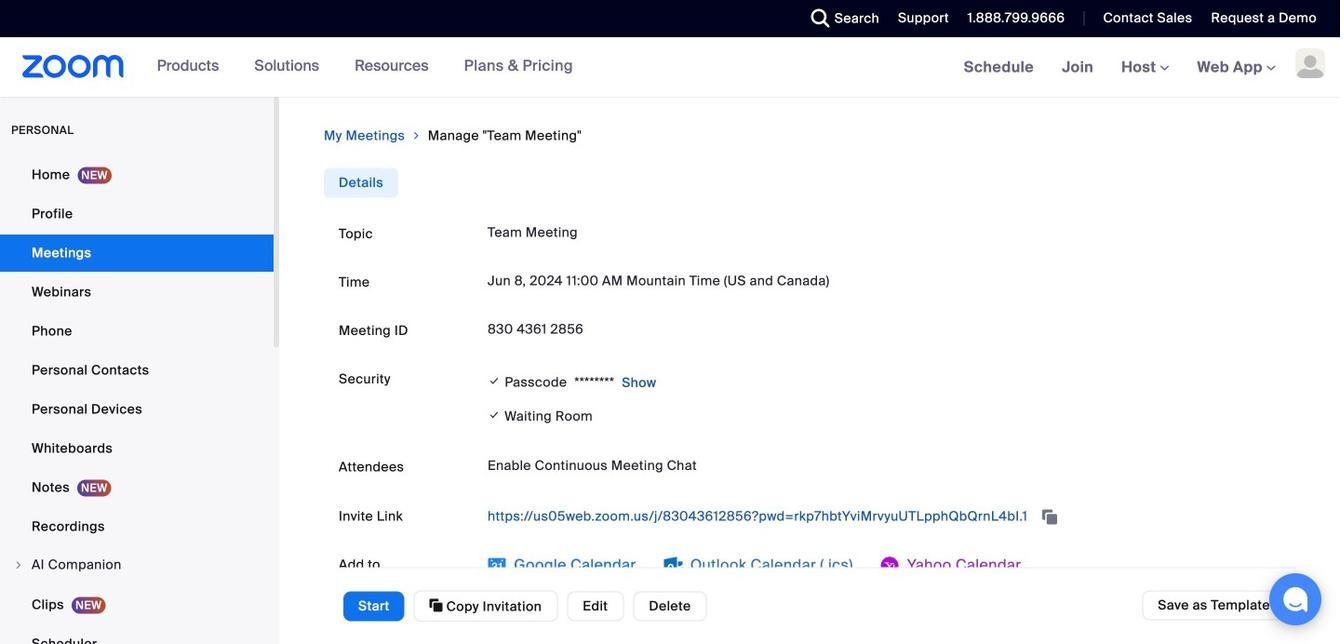 Task type: describe. For each thing, give the bounding box(es) containing it.
meetings navigation
[[950, 37, 1340, 98]]

copy image
[[430, 597, 443, 614]]

add to google calendar image
[[488, 557, 506, 575]]

add to outlook calendar (.ics) image
[[664, 557, 683, 575]]

1 checked image from the top
[[488, 372, 501, 390]]



Task type: vqa. For each thing, say whether or not it's contained in the screenshot.
ICEBREAKERS
no



Task type: locate. For each thing, give the bounding box(es) containing it.
add to yahoo calendar image
[[881, 557, 900, 575]]

right image inside 'manage team meeting' navigation
[[411, 127, 422, 145]]

profile picture image
[[1296, 48, 1326, 78]]

banner
[[0, 37, 1340, 98]]

right image
[[411, 127, 422, 145], [13, 559, 24, 571]]

application
[[488, 502, 1281, 532]]

1 vertical spatial right image
[[13, 559, 24, 571]]

manage my meeting tab control tab list
[[324, 168, 398, 198]]

1 vertical spatial checked image
[[488, 405, 501, 425]]

1 horizontal spatial right image
[[411, 127, 422, 145]]

checked image
[[488, 372, 501, 390], [488, 405, 501, 425]]

tab
[[324, 168, 398, 198]]

right image inside personal menu menu
[[13, 559, 24, 571]]

product information navigation
[[124, 37, 587, 97]]

0 vertical spatial right image
[[411, 127, 422, 145]]

zoom logo image
[[22, 55, 124, 78]]

2 checked image from the top
[[488, 405, 501, 425]]

menu item
[[0, 547, 274, 585]]

open chat image
[[1283, 586, 1309, 613]]

0 horizontal spatial right image
[[13, 559, 24, 571]]

manage team meeting navigation
[[324, 127, 1296, 146]]

personal menu menu
[[0, 156, 274, 644]]

0 vertical spatial checked image
[[488, 372, 501, 390]]



